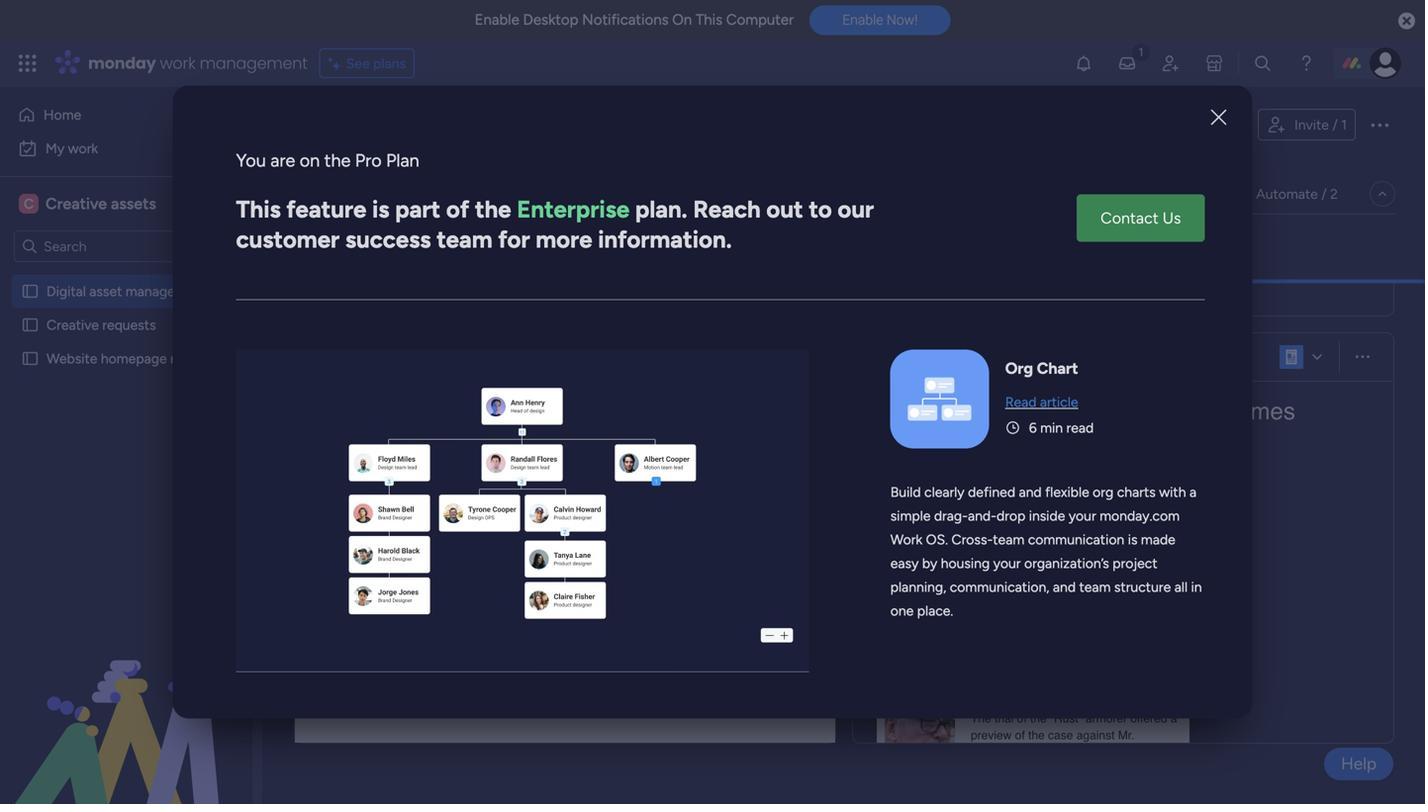 Task type: vqa. For each thing, say whether or not it's contained in the screenshot.
Team Workload button
yes



Task type: locate. For each thing, give the bounding box(es) containing it.
public board image down public board icon
[[21, 350, 40, 368]]

clearly
[[925, 484, 965, 501]]

0 vertical spatial your
[[1069, 508, 1097, 525]]

search everything image
[[1253, 53, 1273, 73]]

1 vertical spatial /
[[1322, 186, 1327, 202]]

is up success
[[372, 195, 390, 224]]

table
[[364, 186, 396, 202]]

and down organization's
[[1053, 579, 1076, 596]]

work right my in the left of the page
[[68, 140, 98, 157]]

and up inside
[[1019, 484, 1042, 501]]

News Updates field
[[882, 345, 1022, 370]]

1 vertical spatial this
[[236, 195, 281, 224]]

structure
[[1115, 579, 1172, 596]]

org chart image
[[891, 350, 990, 449]]

integrate button
[[1022, 173, 1213, 215]]

notifications image
[[1074, 53, 1094, 73]]

1 vertical spatial more
[[536, 225, 593, 254]]

org chart
[[1006, 359, 1079, 378]]

feature
[[287, 195, 367, 224]]

invite members image
[[1161, 53, 1181, 73]]

simple
[[891, 508, 931, 525]]

integrate
[[1055, 186, 1112, 202]]

learn
[[303, 150, 337, 167]]

0 horizontal spatial work
[[68, 140, 98, 157]]

0 vertical spatial team
[[437, 225, 493, 254]]

in
[[1192, 579, 1203, 596]]

files
[[834, 186, 862, 202]]

public board image
[[21, 282, 40, 301], [21, 350, 40, 368]]

made
[[1142, 532, 1176, 549]]

drag-
[[935, 508, 968, 525]]

enable left desktop
[[475, 11, 520, 29]]

is inside build clearly defined and flexible org charts with a simple drag-and-drop inside your monday.com work os. cross-team communication is made easy by housing your organization's project planning, communication, and team structure all in one place.
[[1128, 532, 1138, 549]]

creative
[[46, 195, 107, 213], [47, 317, 99, 334]]

asset up creative requests
[[89, 283, 122, 300]]

0 vertical spatial work
[[160, 52, 196, 74]]

management up "you"
[[200, 52, 308, 74]]

you
[[236, 150, 266, 171]]

0 vertical spatial public board image
[[21, 282, 40, 301]]

my
[[46, 140, 65, 157]]

this
[[696, 11, 723, 29], [236, 195, 281, 224]]

communication
[[1028, 532, 1125, 549]]

customer
[[236, 225, 340, 254]]

1 vertical spatial public board image
[[21, 350, 40, 368]]

creative inside workspace selection element
[[46, 195, 107, 213]]

lottie animation image
[[0, 605, 252, 805]]

more dots image
[[1357, 350, 1370, 365]]

0 vertical spatial is
[[372, 195, 390, 224]]

this right on
[[696, 11, 723, 29]]

this up customer
[[236, 195, 281, 224]]

0 horizontal spatial /
[[1322, 186, 1327, 202]]

part
[[395, 195, 441, 224]]

0 vertical spatial management
[[200, 52, 308, 74]]

option
[[0, 274, 252, 278]]

more dots image
[[798, 350, 812, 365]]

1 horizontal spatial this
[[696, 11, 723, 29]]

1 public board image from the top
[[21, 282, 40, 301]]

0 vertical spatial more
[[341, 150, 373, 167]]

enable left now!
[[843, 12, 884, 28]]

this
[[416, 150, 438, 167]]

asset for digital
[[89, 283, 122, 300]]

1 vertical spatial management
[[126, 283, 207, 300]]

1 vertical spatial your
[[994, 555, 1021, 572]]

1 vertical spatial of
[[446, 195, 470, 224]]

invite
[[1295, 116, 1330, 133]]

https://youtu.be/9x6_kyyrn_e
[[614, 150, 804, 167]]

2 enable from the left
[[843, 12, 884, 28]]

notifications
[[582, 11, 669, 29]]

is up "project"
[[1128, 532, 1138, 549]]

home option
[[12, 99, 241, 131]]

0 horizontal spatial enable
[[475, 11, 520, 29]]

work for my
[[68, 140, 98, 157]]

0 vertical spatial /
[[1333, 116, 1338, 133]]

asset for new
[[340, 238, 373, 255]]

read article
[[1006, 394, 1079, 411]]

1 vertical spatial creative
[[47, 317, 99, 334]]

more up main table button
[[341, 150, 373, 167]]

team inside plan. reach out to our customer success team for more information.
[[437, 225, 493, 254]]

word cloud
[[329, 345, 436, 370]]

work
[[160, 52, 196, 74], [68, 140, 98, 157]]

news updates
[[887, 345, 1017, 370]]

creative right c
[[46, 195, 107, 213]]

the up for
[[475, 195, 511, 224]]

about
[[376, 150, 412, 167]]

activity
[[1165, 116, 1213, 133]]

more
[[341, 150, 373, 167], [536, 225, 593, 254]]

2 public board image from the top
[[21, 350, 40, 368]]

home link
[[12, 99, 241, 131]]

asset
[[340, 238, 373, 255], [89, 283, 122, 300]]

1 horizontal spatial /
[[1333, 116, 1338, 133]]

1 horizontal spatial is
[[1128, 532, 1138, 549]]

0 vertical spatial of
[[497, 150, 511, 167]]

plan.
[[636, 195, 688, 224]]

1 horizontal spatial more
[[536, 225, 593, 254]]

on
[[673, 11, 692, 29]]

files view button
[[819, 178, 911, 210]]

0 horizontal spatial this
[[236, 195, 281, 224]]

planning,
[[891, 579, 947, 596]]

list box
[[0, 271, 252, 643]]

0 horizontal spatial asset
[[89, 283, 122, 300]]

learn more about this package of templates here: https://youtu.be/9x6_kyyrn_e button
[[300, 147, 876, 170]]

work inside my work option
[[68, 140, 98, 157]]

read
[[1006, 394, 1037, 411]]

team
[[426, 186, 459, 202]]

team
[[437, 225, 493, 254], [993, 532, 1025, 549], [1080, 579, 1111, 596]]

1 horizontal spatial of
[[497, 150, 511, 167]]

person button
[[644, 231, 730, 263]]

the
[[324, 150, 351, 171], [475, 195, 511, 224]]

0 horizontal spatial of
[[446, 195, 470, 224]]

activity button
[[1157, 109, 1250, 141]]

1 vertical spatial team
[[993, 532, 1025, 549]]

my work
[[46, 140, 98, 157]]

1
[[1342, 116, 1348, 133]]

communication,
[[950, 579, 1050, 596]]

home
[[44, 106, 81, 123]]

0 vertical spatial and
[[1019, 484, 1042, 501]]

public board image for website homepage redesign
[[21, 350, 40, 368]]

Word Cloud field
[[324, 345, 441, 370]]

and
[[1019, 484, 1042, 501], [1053, 579, 1076, 596]]

monday.com
[[1100, 508, 1180, 525]]

1 vertical spatial work
[[68, 140, 98, 157]]

and-
[[968, 508, 997, 525]]

creative for creative assets
[[46, 195, 107, 213]]

public board image for digital asset management (dam)
[[21, 282, 40, 301]]

enable inside button
[[843, 12, 884, 28]]

work right monday
[[160, 52, 196, 74]]

update feed image
[[1118, 53, 1138, 73]]

your
[[1069, 508, 1097, 525], [994, 555, 1021, 572]]

team down organization's
[[1080, 579, 1111, 596]]

management up requests
[[126, 283, 207, 300]]

1 vertical spatial asset
[[89, 283, 122, 300]]

work for monday
[[160, 52, 196, 74]]

1 horizontal spatial asset
[[340, 238, 373, 255]]

1 vertical spatial and
[[1053, 579, 1076, 596]]

workspace image
[[19, 193, 39, 215]]

add widget
[[459, 238, 531, 255]]

add
[[459, 238, 485, 255]]

/ inside button
[[1333, 116, 1338, 133]]

a
[[1190, 484, 1197, 501]]

0 horizontal spatial your
[[994, 555, 1021, 572]]

0 horizontal spatial the
[[324, 150, 351, 171]]

by
[[923, 555, 938, 572]]

1 horizontal spatial enable
[[843, 12, 884, 28]]

0 vertical spatial creative
[[46, 195, 107, 213]]

the right the on
[[324, 150, 351, 171]]

/ for 2
[[1322, 186, 1327, 202]]

/ left 1
[[1333, 116, 1338, 133]]

work
[[891, 532, 923, 549]]

monday work management
[[88, 52, 308, 74]]

see
[[346, 55, 370, 72]]

1 horizontal spatial work
[[160, 52, 196, 74]]

management for work
[[200, 52, 308, 74]]

enterprise
[[517, 195, 630, 224]]

min
[[1041, 420, 1063, 437]]

monday
[[88, 52, 156, 74]]

1 enable from the left
[[475, 11, 520, 29]]

now!
[[887, 12, 918, 28]]

Search field
[[574, 233, 633, 261]]

team down drop
[[993, 532, 1025, 549]]

team down this feature is part of the enterprise
[[437, 225, 493, 254]]

public board image up public board icon
[[21, 282, 40, 301]]

homepage
[[101, 351, 167, 367]]

0 horizontal spatial team
[[437, 225, 493, 254]]

dapulse close image
[[1399, 11, 1416, 32]]

contact
[[1101, 209, 1159, 228]]

c
[[24, 196, 34, 212]]

/ left '2'
[[1322, 186, 1327, 202]]

list box containing digital asset management (dam)
[[0, 271, 252, 643]]

asset right new
[[340, 238, 373, 255]]

1 horizontal spatial your
[[1069, 508, 1097, 525]]

0 vertical spatial asset
[[340, 238, 373, 255]]

2 horizontal spatial team
[[1080, 579, 1111, 596]]

updates
[[940, 345, 1017, 370]]

more down enterprise
[[536, 225, 593, 254]]

creative up website
[[47, 317, 99, 334]]

2
[[1331, 186, 1339, 202]]

angle down image
[[391, 239, 400, 254]]

help
[[1342, 754, 1377, 775]]

docs
[[773, 186, 804, 202]]

asset inside button
[[340, 238, 373, 255]]

person
[[676, 238, 718, 255]]

your up communication
[[1069, 508, 1097, 525]]

more inside plan. reach out to our customer success team for more information.
[[536, 225, 593, 254]]

online docs button
[[714, 178, 819, 210]]

this feature is part of the enterprise
[[236, 195, 630, 224]]

1 horizontal spatial the
[[475, 195, 511, 224]]

your up communication,
[[994, 555, 1021, 572]]

here:
[[579, 150, 611, 167]]

creative for creative requests
[[47, 317, 99, 334]]

learn more about this package of templates here: https://youtu.be/9x6_kyyrn_e
[[303, 150, 804, 167]]

0 horizontal spatial more
[[341, 150, 373, 167]]

1 vertical spatial is
[[1128, 532, 1138, 549]]



Task type: describe. For each thing, give the bounding box(es) containing it.
contact us button
[[1077, 195, 1205, 242]]

/ for 1
[[1333, 116, 1338, 133]]

enable for enable desktop notifications on this computer
[[475, 11, 520, 29]]

with
[[1160, 484, 1187, 501]]

news
[[887, 345, 936, 370]]

housing
[[941, 555, 990, 572]]

automate
[[1257, 186, 1319, 202]]

chart
[[1037, 359, 1079, 378]]

for
[[498, 225, 530, 254]]

files view
[[834, 186, 896, 202]]

website homepage redesign
[[47, 351, 224, 367]]

assets
[[111, 195, 156, 213]]

my work option
[[12, 133, 241, 164]]

workload
[[463, 186, 521, 202]]

1 horizontal spatial and
[[1053, 579, 1076, 596]]

collapse board header image
[[1375, 186, 1391, 202]]

desktop
[[523, 11, 579, 29]]

charts
[[1118, 484, 1156, 501]]

enable now! button
[[810, 5, 951, 35]]

help button
[[1325, 749, 1394, 781]]

place.
[[918, 603, 954, 620]]

cloud
[[382, 345, 436, 370]]

to
[[809, 195, 832, 224]]

1 horizontal spatial team
[[993, 532, 1025, 549]]

enable for enable now!
[[843, 12, 884, 28]]

help image
[[1297, 53, 1317, 73]]

collaborative
[[558, 186, 640, 202]]

view
[[865, 186, 896, 202]]

widget
[[488, 238, 531, 255]]

0 vertical spatial the
[[324, 150, 351, 171]]

creative requests
[[47, 317, 156, 334]]

1 vertical spatial the
[[475, 195, 511, 224]]

word
[[329, 345, 377, 370]]

select product image
[[18, 53, 38, 73]]

of inside learn more about this package of templates here: https://youtu.be/9x6_kyyrn_e button
[[497, 150, 511, 167]]

cross-
[[952, 532, 993, 549]]

success
[[345, 225, 431, 254]]

0 horizontal spatial is
[[372, 195, 390, 224]]

mf feature lock.feature preview.image asset.preview alt image
[[236, 350, 809, 673]]

public board image
[[21, 316, 40, 335]]

inside
[[1029, 508, 1066, 525]]

website
[[47, 351, 97, 367]]

requests
[[102, 317, 156, 334]]

0 vertical spatial this
[[696, 11, 723, 29]]

reach
[[693, 195, 761, 224]]

whiteboard
[[643, 186, 717, 202]]

monday marketplace image
[[1205, 53, 1225, 73]]

lottie animation element
[[0, 605, 252, 805]]

one
[[891, 603, 914, 620]]

main table
[[331, 186, 396, 202]]

build clearly defined and flexible org charts with a simple drag-and-drop inside your monday.com work os. cross-team communication is made easy by housing your organization's project planning, communication, and team structure all in one place.
[[891, 484, 1203, 620]]

are
[[271, 150, 295, 171]]

invite / 1 button
[[1258, 109, 1356, 141]]

team workload button
[[411, 178, 536, 210]]

redesign
[[170, 351, 224, 367]]

enable desktop notifications on this computer
[[475, 11, 794, 29]]

org
[[1093, 484, 1114, 501]]

package
[[442, 150, 494, 167]]

more inside button
[[341, 150, 373, 167]]

see plans button
[[320, 49, 415, 78]]

read
[[1067, 420, 1094, 437]]

v2 search image
[[559, 236, 574, 258]]

john smith image
[[1370, 48, 1402, 79]]

organization's
[[1025, 555, 1110, 572]]

(dam)
[[211, 283, 251, 300]]

plan. reach out to our customer success team for more information.
[[236, 195, 874, 254]]

digital asset management (dam)
[[47, 283, 251, 300]]

contact us
[[1101, 209, 1182, 228]]

our
[[838, 195, 874, 224]]

creative assets
[[46, 195, 156, 213]]

article
[[1041, 394, 1079, 411]]

automate / 2
[[1257, 186, 1339, 202]]

all
[[1175, 579, 1188, 596]]

new asset
[[308, 238, 373, 255]]

add widget button
[[423, 231, 540, 262]]

easy
[[891, 555, 919, 572]]

see plans
[[346, 55, 406, 72]]

2 vertical spatial team
[[1080, 579, 1111, 596]]

information.
[[598, 225, 732, 254]]

you are on the pro plan
[[236, 150, 420, 171]]

defined
[[968, 484, 1016, 501]]

read article link
[[1006, 394, 1079, 411]]

drop
[[997, 508, 1026, 525]]

management for asset
[[126, 283, 207, 300]]

flexible
[[1046, 484, 1090, 501]]

os.
[[926, 532, 949, 549]]

online
[[729, 186, 769, 202]]

invite / 1
[[1295, 116, 1348, 133]]

Search in workspace field
[[42, 235, 165, 258]]

digital
[[47, 283, 86, 300]]

us
[[1163, 209, 1182, 228]]

0 horizontal spatial and
[[1019, 484, 1042, 501]]

my work link
[[12, 133, 241, 164]]

workspace selection element
[[19, 192, 159, 216]]

6 min read
[[1029, 420, 1094, 437]]

1 image
[[1133, 41, 1151, 63]]



